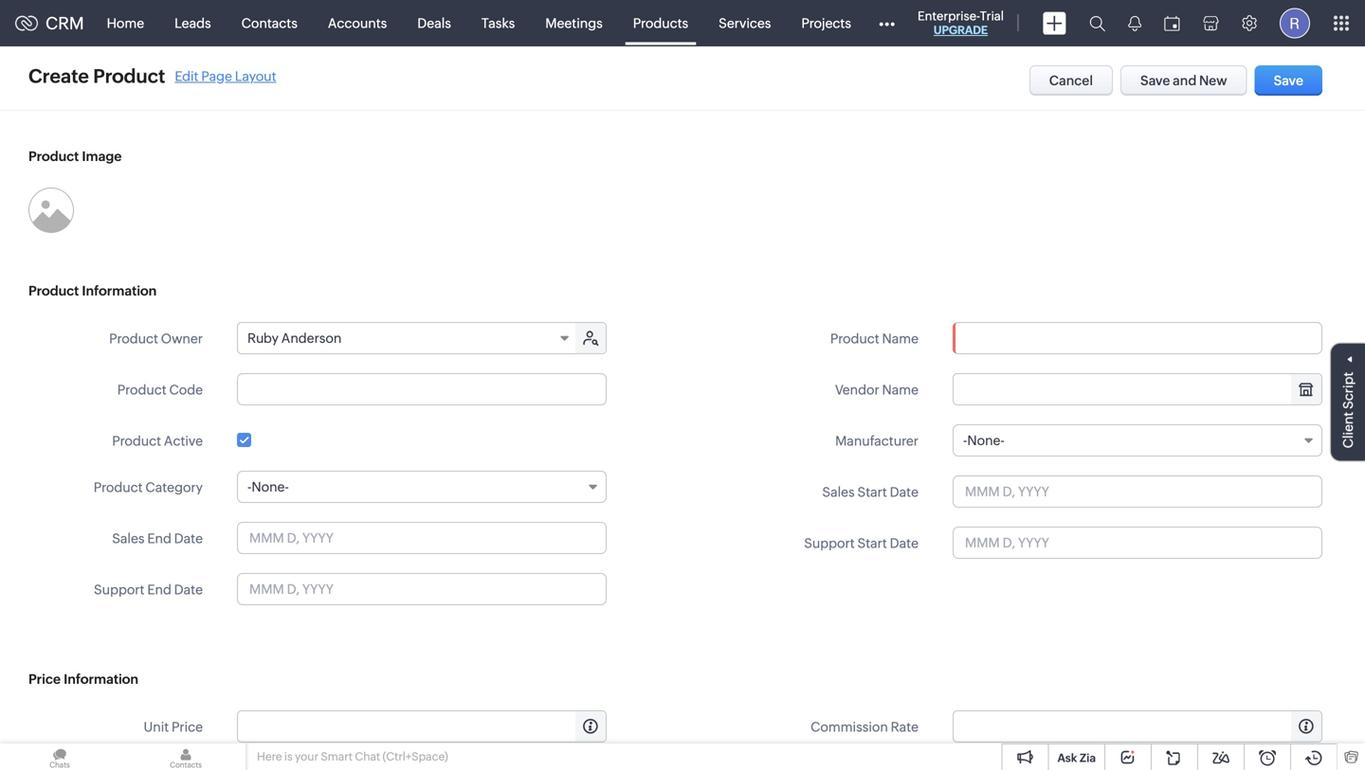 Task type: describe. For each thing, give the bounding box(es) containing it.
product for product active
[[112, 434, 161, 449]]

edit page layout link
[[175, 69, 276, 84]]

enterprise-trial upgrade
[[918, 9, 1004, 37]]

category
[[145, 480, 203, 495]]

none- for product category
[[252, 480, 289, 495]]

accounts
[[328, 16, 387, 31]]

support for support end date
[[94, 583, 145, 598]]

create product edit page layout
[[28, 65, 276, 87]]

save and new
[[1141, 73, 1228, 88]]

cancel
[[1049, 73, 1093, 88]]

deals link
[[402, 0, 466, 46]]

product code
[[117, 383, 203, 398]]

image
[[82, 149, 122, 164]]

active
[[164, 434, 203, 449]]

date for support start date
[[890, 536, 919, 551]]

projects
[[802, 16, 851, 31]]

product information
[[28, 284, 157, 299]]

ask zia
[[1058, 752, 1096, 765]]

page
[[201, 69, 232, 84]]

here
[[257, 751, 282, 764]]

search image
[[1089, 15, 1106, 31]]

manufacturer
[[835, 434, 919, 449]]

product down the home
[[93, 65, 165, 87]]

save for save
[[1274, 73, 1304, 88]]

1 vertical spatial price
[[172, 720, 203, 735]]

support start date
[[804, 536, 919, 551]]

information for product information
[[82, 284, 157, 299]]

start for support
[[858, 536, 887, 551]]

commission rate
[[811, 720, 919, 735]]

edit
[[175, 69, 199, 84]]

profile image
[[1280, 8, 1310, 38]]

crm link
[[15, 14, 84, 33]]

product active
[[112, 434, 203, 449]]

search element
[[1078, 0, 1117, 46]]

name for product name
[[882, 331, 919, 347]]

accounts link
[[313, 0, 402, 46]]

mmm d, yyyy text field for sales end date
[[237, 522, 607, 555]]

create menu element
[[1032, 0, 1078, 46]]

sales start date
[[822, 485, 919, 500]]

Other Modules field
[[867, 8, 907, 38]]

script
[[1341, 372, 1356, 410]]

meetings link
[[530, 0, 618, 46]]

product for product code
[[117, 383, 167, 398]]

layout
[[235, 69, 276, 84]]

rate
[[891, 720, 919, 735]]

new
[[1200, 73, 1228, 88]]

date for sales end date
[[174, 531, 203, 547]]

calendar image
[[1164, 16, 1181, 31]]

trial
[[980, 9, 1004, 23]]

home
[[107, 16, 144, 31]]

-none- field for product category
[[237, 471, 607, 504]]

mmm d, yyyy text field for support start date
[[953, 527, 1323, 559]]

code
[[169, 383, 203, 398]]

0 vertical spatial price
[[28, 672, 61, 687]]

client
[[1341, 412, 1356, 449]]

- for manufacturer
[[963, 433, 968, 449]]

unit
[[144, 720, 169, 735]]

home link
[[92, 0, 159, 46]]

ruby anderson
[[247, 331, 342, 346]]

vendor name
[[835, 383, 919, 398]]

product owner
[[109, 331, 203, 347]]

logo image
[[15, 16, 38, 31]]

sales for sales start date
[[822, 485, 855, 500]]

unit price
[[144, 720, 203, 735]]

and
[[1173, 73, 1197, 88]]

-none- for manufacturer
[[963, 433, 1005, 449]]



Task type: vqa. For each thing, say whether or not it's contained in the screenshot.
the Billing for Billing City
no



Task type: locate. For each thing, give the bounding box(es) containing it.
here is your smart chat (ctrl+space)
[[257, 751, 448, 764]]

MMM D, YYYY text field
[[237, 522, 607, 555], [953, 527, 1323, 559]]

-None- field
[[953, 425, 1323, 457], [237, 471, 607, 504]]

product for product image
[[28, 149, 79, 164]]

- right category at the left bottom
[[247, 480, 252, 495]]

anderson
[[281, 331, 342, 346]]

1 vertical spatial none-
[[252, 480, 289, 495]]

contacts link
[[226, 0, 313, 46]]

1 horizontal spatial support
[[804, 536, 855, 551]]

smart
[[321, 751, 353, 764]]

start down sales start date
[[858, 536, 887, 551]]

date down category at the left bottom
[[174, 531, 203, 547]]

2 start from the top
[[858, 536, 887, 551]]

start
[[858, 485, 887, 500], [858, 536, 887, 551]]

date
[[890, 485, 919, 500], [174, 531, 203, 547], [890, 536, 919, 551], [174, 583, 203, 598]]

end
[[147, 531, 171, 547], [147, 583, 171, 598]]

0 vertical spatial start
[[858, 485, 887, 500]]

services link
[[704, 0, 786, 46]]

None field
[[954, 375, 1322, 405]]

information for price information
[[64, 672, 138, 687]]

signals image
[[1128, 15, 1142, 31]]

owner
[[161, 331, 203, 347]]

1 vertical spatial sales
[[112, 531, 145, 547]]

1 vertical spatial -
[[247, 480, 252, 495]]

sales down product category
[[112, 531, 145, 547]]

sales for sales end date
[[112, 531, 145, 547]]

ruby
[[247, 331, 279, 346]]

information up product owner
[[82, 284, 157, 299]]

1 name from the top
[[882, 331, 919, 347]]

crm
[[46, 14, 84, 33]]

save and new button
[[1121, 65, 1247, 96]]

product for product information
[[28, 284, 79, 299]]

MMM D, YYYY text field
[[953, 476, 1323, 508], [237, 574, 607, 606]]

support
[[804, 536, 855, 551], [94, 583, 145, 598]]

product left category at the left bottom
[[94, 480, 143, 495]]

1 vertical spatial -none- field
[[237, 471, 607, 504]]

end up support end date
[[147, 531, 171, 547]]

1 horizontal spatial mmm d, yyyy text field
[[953, 476, 1323, 508]]

-none- for product category
[[247, 480, 289, 495]]

save inside save button
[[1274, 73, 1304, 88]]

mmm d, yyyy text field for sales start date
[[953, 476, 1323, 508]]

product left code
[[117, 383, 167, 398]]

-none-
[[963, 433, 1005, 449], [247, 480, 289, 495]]

save left and
[[1141, 73, 1170, 88]]

1 horizontal spatial sales
[[822, 485, 855, 500]]

0 vertical spatial support
[[804, 536, 855, 551]]

name
[[882, 331, 919, 347], [882, 383, 919, 398]]

vendor
[[835, 383, 880, 398]]

0 horizontal spatial sales
[[112, 531, 145, 547]]

information up "chats" "image"
[[64, 672, 138, 687]]

(ctrl+space)
[[383, 751, 448, 764]]

none- for manufacturer
[[967, 433, 1005, 449]]

products
[[633, 16, 689, 31]]

information
[[82, 284, 157, 299], [64, 672, 138, 687]]

1 horizontal spatial -none-
[[963, 433, 1005, 449]]

name for vendor name
[[882, 383, 919, 398]]

sales
[[822, 485, 855, 500], [112, 531, 145, 547]]

1 vertical spatial -none-
[[247, 480, 289, 495]]

1 vertical spatial mmm d, yyyy text field
[[237, 574, 607, 606]]

1 horizontal spatial -none- field
[[953, 425, 1323, 457]]

projects link
[[786, 0, 867, 46]]

1 vertical spatial information
[[64, 672, 138, 687]]

0 horizontal spatial -
[[247, 480, 252, 495]]

-
[[963, 433, 968, 449], [247, 480, 252, 495]]

zia
[[1080, 752, 1096, 765]]

0 vertical spatial mmm d, yyyy text field
[[953, 476, 1323, 508]]

deals
[[418, 16, 451, 31]]

1 end from the top
[[147, 531, 171, 547]]

save
[[1141, 73, 1170, 88], [1274, 73, 1304, 88]]

price
[[28, 672, 61, 687], [172, 720, 203, 735]]

create
[[28, 65, 89, 87]]

start for sales
[[858, 485, 887, 500]]

profile element
[[1269, 0, 1322, 46]]

product name
[[830, 331, 919, 347]]

leads link
[[159, 0, 226, 46]]

1 horizontal spatial mmm d, yyyy text field
[[953, 527, 1323, 559]]

2 name from the top
[[882, 383, 919, 398]]

end for support
[[147, 583, 171, 598]]

meetings
[[545, 16, 603, 31]]

support end date
[[94, 583, 203, 598]]

date for sales start date
[[890, 485, 919, 500]]

1 start from the top
[[858, 485, 887, 500]]

contacts
[[241, 16, 298, 31]]

1 vertical spatial name
[[882, 383, 919, 398]]

products link
[[618, 0, 704, 46]]

price up "chats" "image"
[[28, 672, 61, 687]]

product down image
[[28, 284, 79, 299]]

1 save from the left
[[1141, 73, 1170, 88]]

1 horizontal spatial -
[[963, 433, 968, 449]]

create menu image
[[1043, 12, 1067, 35]]

leads
[[175, 16, 211, 31]]

1 vertical spatial end
[[147, 583, 171, 598]]

0 horizontal spatial -none- field
[[237, 471, 607, 504]]

1 vertical spatial start
[[858, 536, 887, 551]]

0 horizontal spatial none-
[[252, 480, 289, 495]]

price information
[[28, 672, 138, 687]]

0 vertical spatial none-
[[967, 433, 1005, 449]]

end for sales
[[147, 531, 171, 547]]

chat
[[355, 751, 380, 764]]

2 end from the top
[[147, 583, 171, 598]]

start down manufacturer
[[858, 485, 887, 500]]

0 vertical spatial sales
[[822, 485, 855, 500]]

date down manufacturer
[[890, 485, 919, 500]]

- for product category
[[247, 480, 252, 495]]

- right manufacturer
[[963, 433, 968, 449]]

product left owner
[[109, 331, 158, 347]]

save inside save and new button
[[1141, 73, 1170, 88]]

signals element
[[1117, 0, 1153, 46]]

services
[[719, 16, 771, 31]]

0 horizontal spatial -none-
[[247, 480, 289, 495]]

0 vertical spatial name
[[882, 331, 919, 347]]

chats image
[[0, 744, 119, 771]]

-none- field for manufacturer
[[953, 425, 1323, 457]]

0 vertical spatial -none- field
[[953, 425, 1323, 457]]

None text field
[[237, 374, 607, 406], [954, 375, 1322, 405], [238, 712, 606, 742], [237, 374, 607, 406], [954, 375, 1322, 405], [238, 712, 606, 742]]

0 horizontal spatial save
[[1141, 73, 1170, 88]]

0 horizontal spatial mmm d, yyyy text field
[[237, 522, 607, 555]]

product image
[[28, 149, 122, 164]]

image image
[[28, 188, 74, 233]]

commission
[[811, 720, 888, 735]]

product left active
[[112, 434, 161, 449]]

price up contacts image in the bottom left of the page
[[172, 720, 203, 735]]

sales end date
[[112, 531, 203, 547]]

date for support end date
[[174, 583, 203, 598]]

product up vendor
[[830, 331, 880, 347]]

product for product name
[[830, 331, 880, 347]]

name right vendor
[[882, 383, 919, 398]]

0 horizontal spatial support
[[94, 583, 145, 598]]

product left image
[[28, 149, 79, 164]]

client script
[[1341, 372, 1356, 449]]

save down profile icon
[[1274, 73, 1304, 88]]

support for support start date
[[804, 536, 855, 551]]

tasks
[[482, 16, 515, 31]]

product for product category
[[94, 480, 143, 495]]

enterprise-
[[918, 9, 980, 23]]

0 vertical spatial end
[[147, 531, 171, 547]]

mmm d, yyyy text field for support end date
[[237, 574, 607, 606]]

is
[[284, 751, 293, 764]]

upgrade
[[934, 24, 988, 37]]

0 vertical spatial -
[[963, 433, 968, 449]]

date down "sales end date" on the bottom left of page
[[174, 583, 203, 598]]

ask
[[1058, 752, 1077, 765]]

1 horizontal spatial save
[[1274, 73, 1304, 88]]

sales up support start date in the bottom of the page
[[822, 485, 855, 500]]

0 vertical spatial information
[[82, 284, 157, 299]]

date down sales start date
[[890, 536, 919, 551]]

0 horizontal spatial mmm d, yyyy text field
[[237, 574, 607, 606]]

support down sales start date
[[804, 536, 855, 551]]

0 horizontal spatial price
[[28, 672, 61, 687]]

cancel button
[[1030, 65, 1113, 96]]

contacts image
[[126, 744, 246, 771]]

product
[[93, 65, 165, 87], [28, 149, 79, 164], [28, 284, 79, 299], [109, 331, 158, 347], [830, 331, 880, 347], [117, 383, 167, 398], [112, 434, 161, 449], [94, 480, 143, 495]]

none-
[[967, 433, 1005, 449], [252, 480, 289, 495]]

support down "sales end date" on the bottom left of page
[[94, 583, 145, 598]]

1 horizontal spatial price
[[172, 720, 203, 735]]

tasks link
[[466, 0, 530, 46]]

1 horizontal spatial none-
[[967, 433, 1005, 449]]

your
[[295, 751, 319, 764]]

product category
[[94, 480, 203, 495]]

0 vertical spatial -none-
[[963, 433, 1005, 449]]

Ruby Anderson field
[[238, 323, 577, 354]]

None text field
[[953, 322, 1323, 355], [954, 712, 1322, 742], [953, 322, 1323, 355], [954, 712, 1322, 742]]

save for save and new
[[1141, 73, 1170, 88]]

1 vertical spatial support
[[94, 583, 145, 598]]

save button
[[1255, 65, 1323, 96]]

2 save from the left
[[1274, 73, 1304, 88]]

name up vendor name
[[882, 331, 919, 347]]

product for product owner
[[109, 331, 158, 347]]

end down "sales end date" on the bottom left of page
[[147, 583, 171, 598]]



